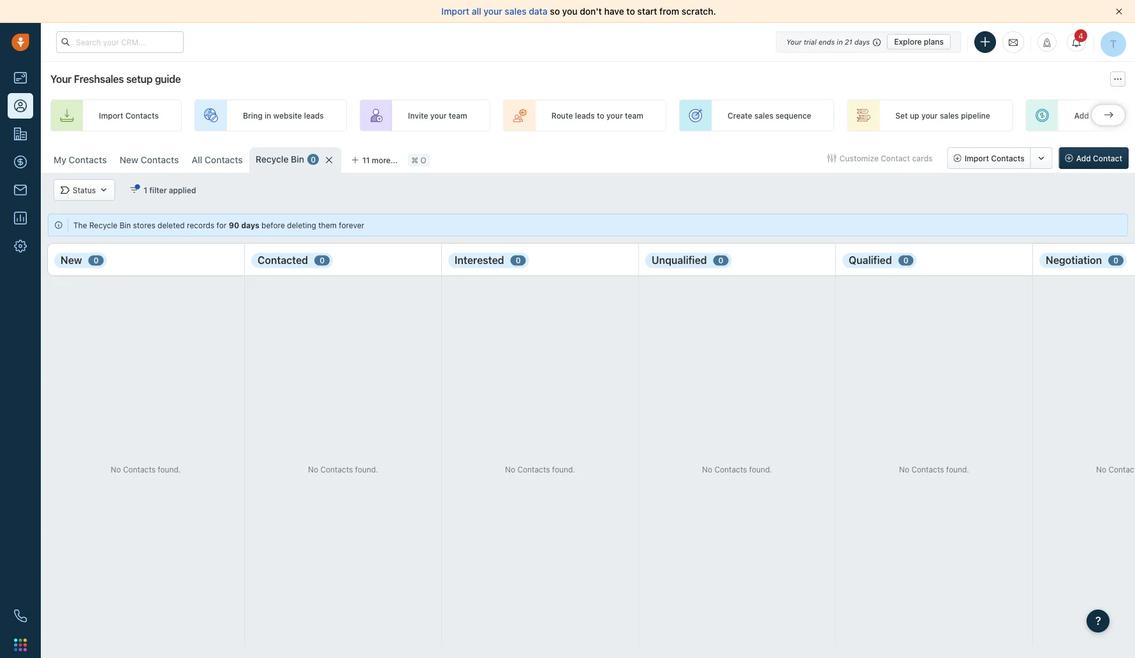 Task type: describe. For each thing, give the bounding box(es) containing it.
21
[[845, 38, 853, 46]]

records
[[187, 221, 214, 230]]

1 filter applied
[[144, 186, 196, 195]]

sequence
[[776, 111, 812, 120]]

up
[[910, 111, 920, 120]]

1 vertical spatial days
[[241, 221, 259, 230]]

the recycle bin stores deleted records for 90 days before deleting them forever
[[73, 221, 364, 230]]

add deal link
[[1026, 100, 1131, 131]]

import contacts group
[[948, 147, 1053, 169]]

no contacts found. for unqualified
[[702, 465, 773, 474]]

0 vertical spatial recycle
[[256, 154, 289, 165]]

scratch.
[[682, 6, 716, 17]]

container_wx8msf4aqz5i3rn1 image
[[828, 154, 837, 163]]

freshsales
[[74, 73, 124, 85]]

forever
[[339, 221, 364, 230]]

2 team from the left
[[625, 111, 644, 120]]

interested
[[455, 254, 504, 266]]

1 filter applied button
[[121, 179, 204, 201]]

4
[[1079, 31, 1084, 40]]

found. for qualified
[[947, 465, 970, 474]]

deal
[[1092, 111, 1108, 120]]

0 inside recycle bin 0
[[311, 155, 316, 164]]

guide
[[155, 73, 181, 85]]

deleting
[[287, 221, 316, 230]]

route leads to your team
[[552, 111, 644, 120]]

container_wx8msf4aqz5i3rn1 image for status popup button
[[61, 186, 70, 195]]

pipeline
[[961, 111, 991, 120]]

new for new
[[61, 254, 82, 266]]

11
[[362, 156, 370, 165]]

0 for new
[[94, 256, 99, 265]]

found. for unqualified
[[750, 465, 773, 474]]

bring in website leads
[[243, 111, 324, 120]]

qualified
[[849, 254, 892, 266]]

your right up
[[922, 111, 938, 120]]

filter
[[149, 186, 167, 195]]

1 horizontal spatial import
[[442, 6, 470, 17]]

bring
[[243, 111, 263, 120]]

contact for no
[[1109, 465, 1136, 474]]

import contacts for import contacts button
[[965, 154, 1025, 163]]

them
[[319, 221, 337, 230]]

invite
[[408, 111, 428, 120]]

no contacts found. for interested
[[505, 465, 575, 474]]

2 container_wx8msf4aqz5i3rn1 image from the left
[[99, 186, 108, 195]]

0 horizontal spatial bin
[[120, 221, 131, 230]]

customize
[[840, 154, 879, 163]]

trial
[[804, 38, 817, 46]]

recycle bin link
[[256, 153, 304, 166]]

0 for contacted
[[320, 256, 325, 265]]

all contacts
[[192, 155, 243, 165]]

your right route
[[607, 111, 623, 120]]

your for your freshsales setup guide
[[50, 73, 72, 85]]

sales for import
[[505, 6, 527, 17]]

create sales sequence link
[[679, 100, 835, 131]]

add for add contact
[[1077, 154, 1091, 163]]

applied
[[169, 186, 196, 195]]

import all your sales data link
[[442, 6, 550, 17]]

customize contact cards
[[840, 154, 933, 163]]

add contact button
[[1059, 147, 1129, 169]]

all
[[472, 6, 481, 17]]

bring in website leads link
[[195, 100, 347, 131]]

what's new image
[[1043, 38, 1052, 47]]

o
[[421, 156, 427, 165]]

contacts inside button
[[992, 154, 1025, 163]]

contacted
[[258, 254, 308, 266]]

negotiation
[[1046, 254, 1102, 266]]

1 horizontal spatial sales
[[755, 111, 774, 120]]

1 vertical spatial recycle
[[89, 221, 117, 230]]

in inside bring in website leads link
[[265, 111, 271, 120]]

the
[[73, 221, 87, 230]]

0 for qualified
[[904, 256, 909, 265]]

your right all
[[484, 6, 503, 17]]

you
[[562, 6, 578, 17]]

create
[[728, 111, 753, 120]]

no for qualified
[[900, 465, 910, 474]]

container_wx8msf4aqz5i3rn1 image for 1 filter applied button
[[130, 186, 139, 195]]

status button
[[54, 179, 115, 201]]

import for import contacts link
[[99, 111, 123, 120]]

status
[[73, 186, 96, 195]]

set up your sales pipeline link
[[847, 100, 1014, 131]]

no for contacted
[[308, 465, 318, 474]]

start
[[638, 6, 657, 17]]

your trial ends in 21 days
[[787, 38, 870, 46]]

import contacts button
[[948, 147, 1031, 169]]

0 vertical spatial days
[[855, 38, 870, 46]]

import contacts for import contacts link
[[99, 111, 159, 120]]

found. for new
[[158, 465, 181, 474]]

add for add deal
[[1075, 111, 1090, 120]]

1 horizontal spatial to
[[627, 6, 635, 17]]



Task type: vqa. For each thing, say whether or not it's contained in the screenshot.
leftmost sales
yes



Task type: locate. For each thing, give the bounding box(es) containing it.
1 no contacts found. from the left
[[111, 465, 181, 474]]

found. for contacted
[[355, 465, 378, 474]]

0 horizontal spatial import contacts
[[99, 111, 159, 120]]

import contacts inside button
[[965, 154, 1025, 163]]

Search your CRM... text field
[[56, 31, 184, 53]]

import left all
[[442, 6, 470, 17]]

import for import contacts button
[[965, 154, 990, 163]]

1 vertical spatial new
[[61, 254, 82, 266]]

import all your sales data so you don't have to start from scratch.
[[442, 6, 716, 17]]

phone element
[[8, 604, 33, 629]]

2 no from the left
[[308, 465, 318, 474]]

your left the freshsales
[[50, 73, 72, 85]]

no contacts found. for qualified
[[900, 465, 970, 474]]

create sales sequence
[[728, 111, 812, 120]]

bin left stores
[[120, 221, 131, 230]]

found. for interested
[[552, 465, 575, 474]]

6 no from the left
[[1097, 465, 1107, 474]]

0 vertical spatial to
[[627, 6, 635, 17]]

2 vertical spatial import
[[965, 154, 990, 163]]

sales right create
[[755, 111, 774, 120]]

⌘
[[411, 156, 418, 165]]

sales left pipeline
[[940, 111, 959, 120]]

4 no from the left
[[702, 465, 713, 474]]

3 container_wx8msf4aqz5i3rn1 image from the left
[[130, 186, 139, 195]]

add left deal
[[1075, 111, 1090, 120]]

route
[[552, 111, 573, 120]]

1 horizontal spatial container_wx8msf4aqz5i3rn1 image
[[99, 186, 108, 195]]

data
[[529, 6, 548, 17]]

leads
[[304, 111, 324, 120], [575, 111, 595, 120]]

invite your team link
[[360, 100, 490, 131]]

0 horizontal spatial new
[[61, 254, 82, 266]]

1 horizontal spatial in
[[837, 38, 843, 46]]

0 for negotiation
[[1114, 256, 1119, 265]]

container_wx8msf4aqz5i3rn1 image inside 1 filter applied button
[[130, 186, 139, 195]]

days right 90
[[241, 221, 259, 230]]

0 horizontal spatial in
[[265, 111, 271, 120]]

no for unqualified
[[702, 465, 713, 474]]

explore plans
[[895, 37, 944, 46]]

route leads to your team link
[[503, 100, 667, 131]]

your
[[787, 38, 802, 46], [50, 73, 72, 85]]

0 for interested
[[516, 256, 521, 265]]

1 horizontal spatial new
[[120, 155, 138, 165]]

container_wx8msf4aqz5i3rn1 image left status
[[61, 186, 70, 195]]

0
[[311, 155, 316, 164], [94, 256, 99, 265], [320, 256, 325, 265], [516, 256, 521, 265], [719, 256, 724, 265], [904, 256, 909, 265], [1114, 256, 1119, 265]]

0 horizontal spatial team
[[449, 111, 468, 120]]

add deal
[[1075, 111, 1108, 120]]

no for new
[[111, 465, 121, 474]]

0 vertical spatial your
[[787, 38, 802, 46]]

import contacts link
[[50, 100, 182, 131]]

in left 21
[[837, 38, 843, 46]]

1 vertical spatial in
[[265, 111, 271, 120]]

5 no from the left
[[900, 465, 910, 474]]

add down add deal link
[[1077, 154, 1091, 163]]

import down pipeline
[[965, 154, 990, 163]]

0 horizontal spatial import
[[99, 111, 123, 120]]

0 horizontal spatial your
[[50, 73, 72, 85]]

recycle right "the"
[[89, 221, 117, 230]]

website
[[273, 111, 302, 120]]

invite your team
[[408, 111, 468, 120]]

4 link
[[1067, 29, 1088, 52]]

0 vertical spatial in
[[837, 38, 843, 46]]

1 vertical spatial your
[[50, 73, 72, 85]]

deleted
[[158, 221, 185, 230]]

ends
[[819, 38, 835, 46]]

send email image
[[1009, 37, 1018, 47]]

0 horizontal spatial leads
[[304, 111, 324, 120]]

2 horizontal spatial import
[[965, 154, 990, 163]]

1 horizontal spatial your
[[787, 38, 802, 46]]

0 horizontal spatial sales
[[505, 6, 527, 17]]

contact for add
[[1093, 154, 1123, 163]]

no contacts found.
[[111, 465, 181, 474], [308, 465, 378, 474], [505, 465, 575, 474], [702, 465, 773, 474], [900, 465, 970, 474]]

new contacts
[[120, 155, 179, 165]]

2 horizontal spatial container_wx8msf4aqz5i3rn1 image
[[130, 186, 139, 195]]

all
[[192, 155, 202, 165]]

to right route
[[597, 111, 605, 120]]

import down your freshsales setup guide
[[99, 111, 123, 120]]

add contact
[[1077, 154, 1123, 163]]

1 leads from the left
[[304, 111, 324, 120]]

1 no from the left
[[111, 465, 121, 474]]

in
[[837, 38, 843, 46], [265, 111, 271, 120]]

your freshsales setup guide
[[50, 73, 181, 85]]

contact
[[881, 154, 910, 163], [1093, 154, 1123, 163], [1109, 465, 1136, 474]]

container_wx8msf4aqz5i3rn1 image right status
[[99, 186, 108, 195]]

0 horizontal spatial recycle
[[89, 221, 117, 230]]

my
[[54, 155, 66, 165]]

1
[[144, 186, 147, 195]]

stores
[[133, 221, 156, 230]]

import contacts
[[99, 111, 159, 120], [965, 154, 1025, 163]]

import
[[442, 6, 470, 17], [99, 111, 123, 120], [965, 154, 990, 163]]

unqualified
[[652, 254, 707, 266]]

0 vertical spatial new
[[120, 155, 138, 165]]

container_wx8msf4aqz5i3rn1 image
[[61, 186, 70, 195], [99, 186, 108, 195], [130, 186, 139, 195]]

new for new contacts
[[120, 155, 138, 165]]

new contacts button
[[113, 147, 185, 173], [120, 155, 179, 165]]

3 found. from the left
[[552, 465, 575, 474]]

my contacts button
[[47, 147, 113, 173], [54, 155, 107, 165]]

plans
[[924, 37, 944, 46]]

0 horizontal spatial to
[[597, 111, 605, 120]]

from
[[660, 6, 680, 17]]

to
[[627, 6, 635, 17], [597, 111, 605, 120]]

set
[[896, 111, 908, 120]]

0 vertical spatial import contacts
[[99, 111, 159, 120]]

before
[[262, 221, 285, 230]]

days right 21
[[855, 38, 870, 46]]

found.
[[158, 465, 181, 474], [355, 465, 378, 474], [552, 465, 575, 474], [750, 465, 773, 474], [947, 465, 970, 474]]

in right bring
[[265, 111, 271, 120]]

0 vertical spatial import
[[442, 6, 470, 17]]

1 horizontal spatial recycle
[[256, 154, 289, 165]]

2 found. from the left
[[355, 465, 378, 474]]

more...
[[372, 156, 398, 165]]

sales left the data
[[505, 6, 527, 17]]

new up 1 filter applied button
[[120, 155, 138, 165]]

90
[[229, 221, 239, 230]]

contact for customize
[[881, 154, 910, 163]]

new down "the"
[[61, 254, 82, 266]]

your left trial at the top of the page
[[787, 38, 802, 46]]

new
[[120, 155, 138, 165], [61, 254, 82, 266]]

1 horizontal spatial leads
[[575, 111, 595, 120]]

freshworks switcher image
[[14, 639, 27, 652]]

your
[[484, 6, 503, 17], [431, 111, 447, 120], [607, 111, 623, 120], [922, 111, 938, 120]]

1 found. from the left
[[158, 465, 181, 474]]

1 vertical spatial import
[[99, 111, 123, 120]]

close image
[[1116, 8, 1123, 15]]

0 vertical spatial bin
[[291, 154, 304, 165]]

import inside button
[[965, 154, 990, 163]]

customize contact cards button
[[820, 147, 941, 169]]

set up your sales pipeline
[[896, 111, 991, 120]]

add inside button
[[1077, 154, 1091, 163]]

3 no from the left
[[505, 465, 516, 474]]

leads right route
[[575, 111, 595, 120]]

11 more...
[[362, 156, 398, 165]]

your for your trial ends in 21 days
[[787, 38, 802, 46]]

your inside "link"
[[431, 111, 447, 120]]

no contacts found. for new
[[111, 465, 181, 474]]

1 container_wx8msf4aqz5i3rn1 image from the left
[[61, 186, 70, 195]]

have
[[605, 6, 624, 17]]

your right invite
[[431, 111, 447, 120]]

4 no contacts found. from the left
[[702, 465, 773, 474]]

no for negotiation
[[1097, 465, 1107, 474]]

don't
[[580, 6, 602, 17]]

sales
[[505, 6, 527, 17], [755, 111, 774, 120], [940, 111, 959, 120]]

1 horizontal spatial days
[[855, 38, 870, 46]]

to left the start
[[627, 6, 635, 17]]

no
[[111, 465, 121, 474], [308, 465, 318, 474], [505, 465, 516, 474], [702, 465, 713, 474], [900, 465, 910, 474], [1097, 465, 1107, 474]]

so
[[550, 6, 560, 17]]

1 team from the left
[[449, 111, 468, 120]]

1 horizontal spatial team
[[625, 111, 644, 120]]

1 horizontal spatial import contacts
[[965, 154, 1025, 163]]

import contacts down pipeline
[[965, 154, 1025, 163]]

add
[[1075, 111, 1090, 120], [1077, 154, 1091, 163]]

2 no contacts found. from the left
[[308, 465, 378, 474]]

0 horizontal spatial container_wx8msf4aqz5i3rn1 image
[[61, 186, 70, 195]]

2 leads from the left
[[575, 111, 595, 120]]

1 horizontal spatial bin
[[291, 154, 304, 165]]

recycle down bring in website leads link
[[256, 154, 289, 165]]

phone image
[[14, 610, 27, 623]]

all contacts button
[[185, 147, 249, 173], [192, 155, 243, 165]]

sales for set
[[940, 111, 959, 120]]

setup
[[126, 73, 153, 85]]

⌘ o
[[411, 156, 427, 165]]

1 vertical spatial import contacts
[[965, 154, 1025, 163]]

no contact
[[1097, 465, 1136, 474]]

1 vertical spatial to
[[597, 111, 605, 120]]

0 horizontal spatial days
[[241, 221, 259, 230]]

5 found. from the left
[[947, 465, 970, 474]]

0 vertical spatial add
[[1075, 111, 1090, 120]]

5 no contacts found. from the left
[[900, 465, 970, 474]]

team inside "link"
[[449, 111, 468, 120]]

bin
[[291, 154, 304, 165], [120, 221, 131, 230]]

recycle
[[256, 154, 289, 165], [89, 221, 117, 230]]

1 vertical spatial add
[[1077, 154, 1091, 163]]

no contacts found. for contacted
[[308, 465, 378, 474]]

explore plans link
[[888, 34, 951, 49]]

4 found. from the left
[[750, 465, 773, 474]]

my contacts
[[54, 155, 107, 165]]

for
[[217, 221, 227, 230]]

0 for unqualified
[[719, 256, 724, 265]]

3 no contacts found. from the left
[[505, 465, 575, 474]]

no for interested
[[505, 465, 516, 474]]

explore
[[895, 37, 922, 46]]

team
[[449, 111, 468, 120], [625, 111, 644, 120]]

2 horizontal spatial sales
[[940, 111, 959, 120]]

recycle bin 0
[[256, 154, 316, 165]]

import contacts down setup
[[99, 111, 159, 120]]

leads right 'website'
[[304, 111, 324, 120]]

cards
[[913, 154, 933, 163]]

bin down 'website'
[[291, 154, 304, 165]]

11 more... button
[[345, 151, 405, 169]]

container_wx8msf4aqz5i3rn1 image left the 1
[[130, 186, 139, 195]]

1 vertical spatial bin
[[120, 221, 131, 230]]



